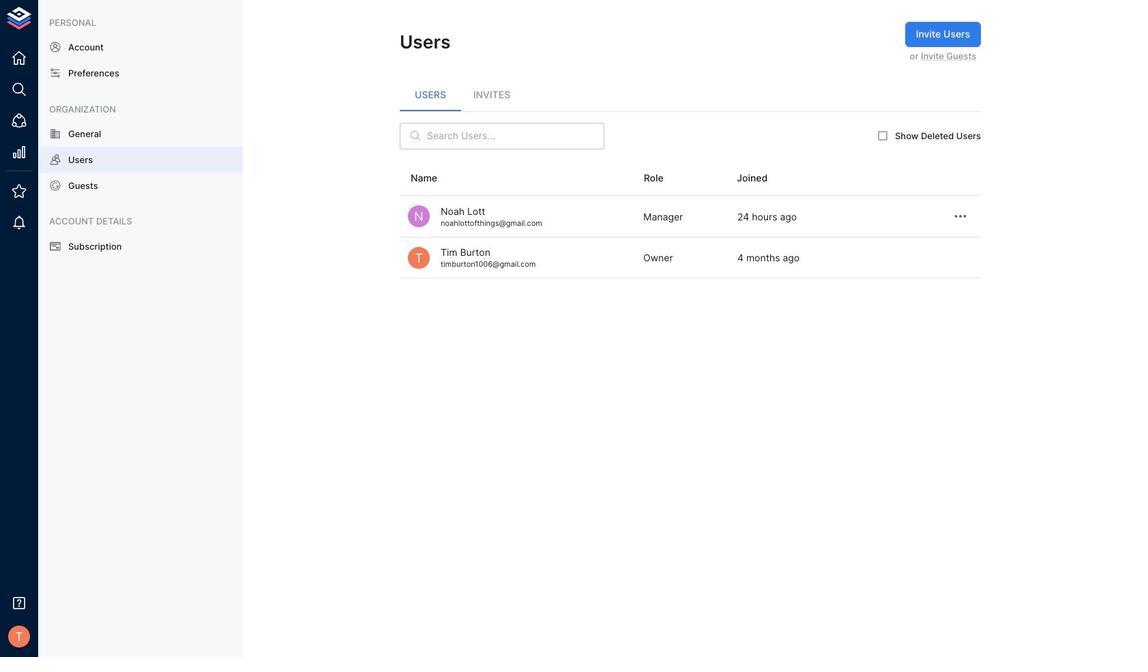 Task type: describe. For each thing, give the bounding box(es) containing it.
Search Users... text field
[[427, 123, 605, 149]]



Task type: vqa. For each thing, say whether or not it's contained in the screenshot.
1st HELP image from the top of the page
no



Task type: locate. For each thing, give the bounding box(es) containing it.
tab list
[[400, 78, 982, 111]]



